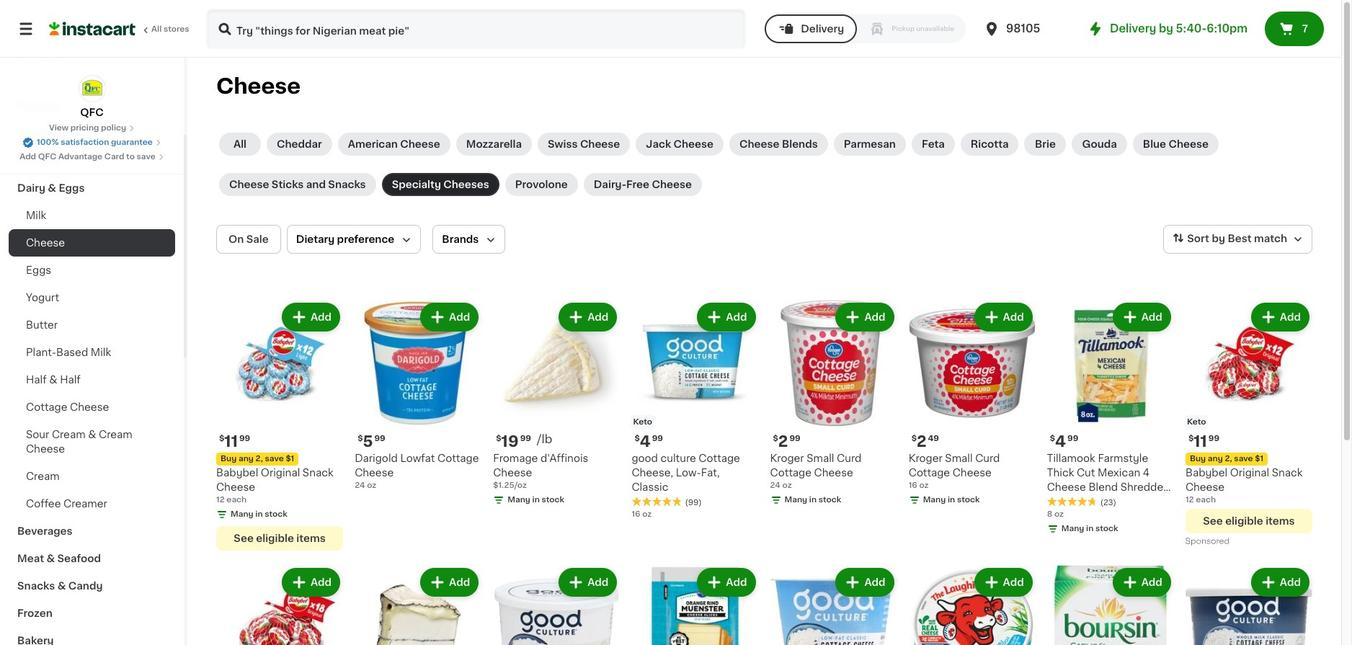 Task type: locate. For each thing, give the bounding box(es) containing it.
1 small from the left
[[807, 453, 834, 463]]

0 horizontal spatial any
[[239, 455, 254, 463]]

cottage right lowfat
[[437, 453, 479, 463]]

0 horizontal spatial kroger
[[770, 453, 804, 463]]

cheese inside darigold lowfat cottage cheese 24 oz
[[355, 468, 394, 478]]

1 horizontal spatial 2
[[917, 434, 926, 449]]

stock
[[542, 496, 564, 504], [819, 496, 841, 504], [957, 496, 980, 504], [265, 510, 287, 518], [1095, 525, 1118, 533]]

0 horizontal spatial keto
[[633, 418, 652, 426]]

&
[[48, 183, 56, 193], [49, 375, 57, 385], [88, 430, 96, 440], [46, 553, 55, 564], [57, 581, 66, 591]]

2 24 from the left
[[770, 482, 780, 489]]

kroger for kroger small curd cottage cheese 24 oz
[[770, 453, 804, 463]]

0 horizontal spatial half
[[26, 375, 47, 385]]

all inside all link
[[233, 139, 247, 149]]

classic
[[632, 482, 668, 492]]

0 vertical spatial by
[[1159, 23, 1173, 34]]

brands button
[[433, 225, 505, 254]]

1 horizontal spatial by
[[1212, 234, 1225, 244]]

0 horizontal spatial snack
[[303, 468, 333, 478]]

1 keto from the left
[[633, 418, 652, 426]]

1 vertical spatial see eligible items
[[234, 533, 326, 543]]

2 babybel original snack cheese 12 each from the left
[[1185, 468, 1303, 504]]

0 horizontal spatial $ 11 99
[[219, 434, 250, 449]]

add
[[20, 153, 36, 161], [311, 312, 332, 322], [449, 312, 470, 322], [587, 312, 609, 322], [726, 312, 747, 322], [864, 312, 885, 322], [1003, 312, 1024, 322], [1141, 312, 1162, 322], [1280, 312, 1301, 322], [311, 577, 332, 587], [449, 577, 470, 587], [587, 577, 609, 587], [726, 577, 747, 587], [864, 577, 885, 587], [1003, 577, 1024, 587], [1141, 577, 1162, 587], [1280, 577, 1301, 587]]

oz inside kroger small curd cottage cheese 16 oz
[[919, 482, 929, 489]]

24 down darigold
[[355, 482, 365, 489]]

1 vertical spatial by
[[1212, 234, 1225, 244]]

cream
[[52, 430, 85, 440], [99, 430, 132, 440], [26, 471, 60, 481]]

1 horizontal spatial 16
[[909, 482, 917, 489]]

lists
[[40, 50, 65, 60]]

0 horizontal spatial small
[[807, 453, 834, 463]]

all inside all stores link
[[151, 25, 162, 33]]

1 vertical spatial 16
[[632, 510, 640, 518]]

brands
[[442, 234, 479, 244]]

1 horizontal spatial buy any 2, save $1
[[1190, 455, 1264, 463]]

0 vertical spatial eligible
[[1225, 516, 1263, 526]]

cheese
[[216, 76, 301, 97], [400, 139, 440, 149], [580, 139, 620, 149], [674, 139, 714, 149], [739, 139, 779, 149], [1169, 139, 1209, 149], [229, 179, 269, 190], [652, 179, 692, 190], [26, 238, 65, 248], [70, 402, 109, 412], [26, 444, 65, 454], [355, 468, 394, 478], [493, 468, 532, 478], [814, 468, 853, 478], [953, 468, 992, 478], [216, 482, 255, 492], [1047, 482, 1086, 492], [1185, 482, 1224, 492], [1047, 497, 1086, 507]]

american
[[348, 139, 398, 149]]

oz down $ 2 99
[[782, 482, 792, 489]]

0 horizontal spatial babybel
[[216, 468, 258, 478]]

1 vertical spatial see
[[234, 533, 254, 543]]

kroger down $ 2 99
[[770, 453, 804, 463]]

2 99 from the left
[[374, 435, 385, 443]]

1 horizontal spatial curd
[[975, 453, 1000, 463]]

0 horizontal spatial eggs
[[26, 265, 51, 275]]

0 vertical spatial all
[[151, 25, 162, 33]]

& down the cottage cheese link
[[88, 430, 96, 440]]

0 horizontal spatial delivery
[[801, 24, 844, 34]]

see eligible items button
[[1185, 509, 1312, 533], [216, 526, 343, 551]]

small
[[807, 453, 834, 463], [945, 453, 973, 463]]

kroger down $ 2 49
[[909, 453, 943, 463]]

& for candy
[[57, 581, 66, 591]]

dairy & eggs link
[[9, 174, 175, 202]]

2 kroger from the left
[[909, 453, 943, 463]]

beverages
[[17, 526, 72, 536]]

dairy-
[[594, 179, 626, 190]]

1 24 from the left
[[355, 482, 365, 489]]

0 horizontal spatial 11
[[224, 434, 238, 449]]

98105 button
[[983, 9, 1070, 49]]

2
[[778, 434, 788, 449], [917, 434, 926, 449]]

1 half from the left
[[26, 375, 47, 385]]

Search field
[[208, 10, 745, 48]]

$ 4 99 up good
[[634, 434, 663, 449]]

1 horizontal spatial eligible
[[1225, 516, 1263, 526]]

add qfc advantage card to save
[[20, 153, 156, 161]]

in
[[532, 496, 540, 504], [809, 496, 817, 504], [948, 496, 955, 504], [255, 510, 263, 518], [1086, 525, 1094, 533]]

original
[[261, 468, 300, 478], [1230, 468, 1269, 478]]

0 vertical spatial eggs
[[59, 183, 85, 193]]

recipes
[[17, 101, 60, 111]]

kroger for kroger small curd cottage cheese 16 oz
[[909, 453, 943, 463]]

see eligible items
[[1203, 516, 1295, 526], [234, 533, 326, 543]]

qfc up view pricing policy link
[[80, 107, 104, 117]]

sort by
[[1187, 234, 1225, 244]]

0 horizontal spatial curd
[[837, 453, 861, 463]]

2 2, from the left
[[1225, 455, 1232, 463]]

cheese inside the kroger small curd cottage cheese 24 oz
[[814, 468, 853, 478]]

1 vertical spatial all
[[233, 139, 247, 149]]

& inside 'link'
[[49, 375, 57, 385]]

$ 4 99
[[634, 434, 663, 449], [1050, 434, 1078, 449]]

0 horizontal spatial each
[[227, 496, 247, 504]]

keto
[[633, 418, 652, 426], [1187, 418, 1206, 426]]

1 $ 4 99 from the left
[[634, 434, 663, 449]]

cheese blends
[[739, 139, 818, 149]]

0 vertical spatial 16
[[909, 482, 917, 489]]

1 vertical spatial items
[[296, 533, 326, 543]]

5 99 from the left
[[789, 435, 800, 443]]

curd inside kroger small curd cottage cheese 16 oz
[[975, 453, 1000, 463]]

match
[[1254, 234, 1287, 244]]

0 horizontal spatial eligible
[[256, 533, 294, 543]]

qfc link
[[78, 75, 106, 120]]

& for half
[[49, 375, 57, 385]]

kroger inside kroger small curd cottage cheese 16 oz
[[909, 453, 943, 463]]

many in stock inside product group
[[508, 496, 564, 504]]

1 vertical spatial milk
[[91, 347, 111, 357]]

shredded
[[1120, 482, 1170, 492]]

delivery for delivery by 5:40-6:10pm
[[1110, 23, 1156, 34]]

snacks right and
[[328, 179, 366, 190]]

1 horizontal spatial babybel original snack cheese 12 each
[[1185, 468, 1303, 504]]

/lb
[[537, 433, 552, 445]]

2 horizontal spatial save
[[1234, 455, 1253, 463]]

curd
[[837, 453, 861, 463], [975, 453, 1000, 463]]

small inside kroger small curd cottage cheese 16 oz
[[945, 453, 973, 463]]

butter link
[[9, 311, 175, 339]]

0 horizontal spatial 24
[[355, 482, 365, 489]]

100% satisfaction guarantee button
[[22, 134, 161, 148]]

1 horizontal spatial keto
[[1187, 418, 1206, 426]]

best match
[[1228, 234, 1287, 244]]

2 keto from the left
[[1187, 418, 1206, 426]]

cream down the cottage cheese link
[[99, 430, 132, 440]]

4 inside the 'tillamook farmstyle thick cut mexican 4 cheese blend shredded cheese'
[[1143, 468, 1150, 478]]

seafood
[[57, 553, 101, 564]]

2 up the kroger small curd cottage cheese 24 oz
[[778, 434, 788, 449]]

sort
[[1187, 234, 1209, 244]]

cottage inside the kroger small curd cottage cheese 24 oz
[[770, 468, 812, 478]]

1 horizontal spatial 4
[[1055, 434, 1066, 449]]

0 horizontal spatial qfc
[[38, 153, 56, 161]]

card
[[104, 153, 124, 161]]

99 inside $ 5 99
[[374, 435, 385, 443]]

low-
[[676, 468, 701, 478]]

by left 5:40-
[[1159, 23, 1173, 34]]

$ 19 99
[[496, 434, 531, 449]]

many in stock for babybel original snack cheese 12 each
[[231, 510, 287, 518]]

98105
[[1006, 23, 1040, 34]]

1 horizontal spatial snack
[[1272, 468, 1303, 478]]

darigold
[[355, 453, 398, 463]]

oz down $ 2 49
[[919, 482, 929, 489]]

2 buy any 2, save $1 from the left
[[1190, 455, 1264, 463]]

4 up good
[[640, 434, 651, 449]]

1 buy from the left
[[221, 455, 237, 463]]

1 horizontal spatial half
[[60, 375, 81, 385]]

1 horizontal spatial $ 4 99
[[1050, 434, 1078, 449]]

good culture cottage cheese, low-fat, classic
[[632, 453, 740, 492]]

half down plant-based milk
[[60, 375, 81, 385]]

12
[[216, 496, 225, 504], [1185, 496, 1194, 504]]

guarantee
[[111, 138, 153, 146]]

1 horizontal spatial babybel
[[1185, 468, 1227, 478]]

2 curd from the left
[[975, 453, 1000, 463]]

snacks up frozen
[[17, 581, 55, 591]]

2 $ from the left
[[358, 435, 363, 443]]

0 horizontal spatial 2
[[778, 434, 788, 449]]

8 $ from the left
[[1188, 435, 1194, 443]]

1 horizontal spatial any
[[1208, 455, 1223, 463]]

1 horizontal spatial $1
[[1255, 455, 1264, 463]]

jack
[[646, 139, 671, 149]]

oz
[[367, 482, 376, 489], [782, 482, 792, 489], [919, 482, 929, 489], [642, 510, 652, 518], [1054, 510, 1064, 518]]

2 babybel from the left
[[1185, 468, 1227, 478]]

4 99 from the left
[[652, 435, 663, 443]]

snacks & candy link
[[9, 572, 175, 600]]

2 half from the left
[[60, 375, 81, 385]]

0 horizontal spatial 4
[[640, 434, 651, 449]]

qfc
[[80, 107, 104, 117], [38, 153, 56, 161]]

cheese link
[[9, 229, 175, 257]]

0 horizontal spatial original
[[261, 468, 300, 478]]

ricotta link
[[961, 133, 1019, 156]]

on
[[228, 234, 244, 244]]

100% satisfaction guarantee
[[37, 138, 153, 146]]

16 down classic
[[632, 510, 640, 518]]

eggs down advantage
[[59, 183, 85, 193]]

2 small from the left
[[945, 453, 973, 463]]

99 inside $ 2 99
[[789, 435, 800, 443]]

delivery inside 'button'
[[801, 24, 844, 34]]

$ inside the $ 19 99
[[496, 435, 501, 443]]

24 down $ 2 99
[[770, 482, 780, 489]]

all left stores at the top
[[151, 25, 162, 33]]

0 horizontal spatial buy
[[221, 455, 237, 463]]

4 for good
[[640, 434, 651, 449]]

1 2 from the left
[[778, 434, 788, 449]]

oz down darigold
[[367, 482, 376, 489]]

1 horizontal spatial 24
[[770, 482, 780, 489]]

1 vertical spatial snacks
[[17, 581, 55, 591]]

3 99 from the left
[[520, 435, 531, 443]]

plant-based milk
[[26, 347, 111, 357]]

0 vertical spatial qfc
[[80, 107, 104, 117]]

frozen
[[17, 608, 52, 618]]

0 vertical spatial items
[[1266, 516, 1295, 526]]

stock for babybel original snack cheese 12 each
[[265, 510, 287, 518]]

0 horizontal spatial buy any 2, save $1
[[221, 455, 294, 463]]

product group
[[216, 300, 343, 551], [355, 300, 482, 492], [493, 300, 620, 509], [632, 300, 759, 520], [770, 300, 897, 509], [909, 300, 1035, 509], [1047, 300, 1174, 538], [1185, 300, 1312, 549], [216, 565, 343, 645], [355, 565, 482, 645], [493, 565, 620, 645], [632, 565, 759, 645], [770, 565, 897, 645], [909, 565, 1035, 645], [1047, 565, 1174, 645], [1185, 565, 1312, 645]]

half down the "plant-"
[[26, 375, 47, 385]]

milk down 'dairy'
[[26, 210, 46, 221]]

fromage d'affinois cheese $1.25/oz
[[493, 453, 588, 489]]

0 horizontal spatial babybel original snack cheese 12 each
[[216, 468, 333, 504]]

$ 4 99 for good
[[634, 434, 663, 449]]

2 horizontal spatial 4
[[1143, 468, 1150, 478]]

1 vertical spatial eggs
[[26, 265, 51, 275]]

1 horizontal spatial items
[[1266, 516, 1295, 526]]

1 horizontal spatial 2,
[[1225, 455, 1232, 463]]

1 horizontal spatial small
[[945, 453, 973, 463]]

4 up tillamook
[[1055, 434, 1066, 449]]

1 horizontal spatial kroger
[[909, 453, 943, 463]]

0 horizontal spatial 12
[[216, 496, 225, 504]]

cottage inside kroger small curd cottage cheese 16 oz
[[909, 468, 950, 478]]

babybel original snack cheese 12 each
[[216, 468, 333, 504], [1185, 468, 1303, 504]]

1 2, from the left
[[256, 455, 263, 463]]

2 $ 11 99 from the left
[[1188, 434, 1219, 449]]

& left candy
[[57, 581, 66, 591]]

1 horizontal spatial save
[[265, 455, 284, 463]]

eggs up yogurt
[[26, 265, 51, 275]]

$ 4 99 up tillamook
[[1050, 434, 1078, 449]]

small for kroger small curd cottage cheese 16 oz
[[945, 453, 973, 463]]

blue cheese link
[[1133, 133, 1219, 156]]

darigold lowfat cottage cheese 24 oz
[[355, 453, 479, 489]]

1 kroger from the left
[[770, 453, 804, 463]]

1 horizontal spatial buy
[[1190, 455, 1206, 463]]

0 horizontal spatial 2,
[[256, 455, 263, 463]]

0 horizontal spatial $ 4 99
[[634, 434, 663, 449]]

$ inside $ 5 99
[[358, 435, 363, 443]]

1 babybel from the left
[[216, 468, 258, 478]]

sponsored badge image
[[1185, 537, 1229, 546]]

0 horizontal spatial by
[[1159, 23, 1173, 34]]

1 horizontal spatial 12
[[1185, 496, 1194, 504]]

2 each from the left
[[1196, 496, 1216, 504]]

cottage down $ 2 99
[[770, 468, 812, 478]]

small inside the kroger small curd cottage cheese 24 oz
[[807, 453, 834, 463]]

0 horizontal spatial see eligible items button
[[216, 526, 343, 551]]

cottage inside darigold lowfat cottage cheese 24 oz
[[437, 453, 479, 463]]

2 snack from the left
[[1272, 468, 1303, 478]]

0 vertical spatial see
[[1203, 516, 1223, 526]]

16 down $ 2 49
[[909, 482, 917, 489]]

0 vertical spatial milk
[[26, 210, 46, 221]]

5 $ from the left
[[773, 435, 778, 443]]

$ inside $ 2 99
[[773, 435, 778, 443]]

1 horizontal spatial 11
[[1194, 434, 1207, 449]]

milk right based
[[91, 347, 111, 357]]

fromage
[[493, 453, 538, 463]]

product group containing 5
[[355, 300, 482, 492]]

3 $ from the left
[[496, 435, 501, 443]]

specialty
[[392, 179, 441, 190]]

cheddar link
[[267, 133, 332, 156]]

cottage inside 'good culture cottage cheese, low-fat, classic'
[[699, 453, 740, 463]]

1 horizontal spatial original
[[1230, 468, 1269, 478]]

cheeses
[[443, 179, 489, 190]]

all for all stores
[[151, 25, 162, 33]]

service type group
[[765, 14, 966, 43]]

1 horizontal spatial delivery
[[1110, 23, 1156, 34]]

delivery
[[1110, 23, 1156, 34], [801, 24, 844, 34]]

1 horizontal spatial each
[[1196, 496, 1216, 504]]

1 horizontal spatial $ 11 99
[[1188, 434, 1219, 449]]

& down the "plant-"
[[49, 375, 57, 385]]

1 curd from the left
[[837, 453, 861, 463]]

0 horizontal spatial snacks
[[17, 581, 55, 591]]

sour
[[26, 430, 49, 440]]

2 left 49 at the right bottom of page
[[917, 434, 926, 449]]

by
[[1159, 23, 1173, 34], [1212, 234, 1225, 244]]

keto for buy any 2, save $1
[[1187, 418, 1206, 426]]

0 horizontal spatial $1
[[286, 455, 294, 463]]

6 $ from the left
[[911, 435, 917, 443]]

0 horizontal spatial milk
[[26, 210, 46, 221]]

dietary
[[296, 234, 335, 244]]

4 up shredded
[[1143, 468, 1150, 478]]

on sale button
[[216, 225, 281, 254]]

and
[[306, 179, 326, 190]]

$ inside $ 2 49
[[911, 435, 917, 443]]

kroger inside the kroger small curd cottage cheese 24 oz
[[770, 453, 804, 463]]

cottage up fat,
[[699, 453, 740, 463]]

babybel
[[216, 468, 258, 478], [1185, 468, 1227, 478]]

1 horizontal spatial eggs
[[59, 183, 85, 193]]

1 horizontal spatial snacks
[[328, 179, 366, 190]]

save
[[137, 153, 156, 161], [265, 455, 284, 463], [1234, 455, 1253, 463]]

& right meat
[[46, 553, 55, 564]]

d'affinois
[[540, 453, 588, 463]]

items
[[1266, 516, 1295, 526], [296, 533, 326, 543]]

blue
[[1143, 139, 1166, 149]]

& right 'dairy'
[[48, 183, 56, 193]]

& inside sour cream & cream cheese
[[88, 430, 96, 440]]

1 original from the left
[[261, 468, 300, 478]]

2 2 from the left
[[917, 434, 926, 449]]

pricing
[[70, 124, 99, 132]]

many for fromage d'affinois cheese $1.25/oz
[[508, 496, 530, 504]]

1 horizontal spatial milk
[[91, 347, 111, 357]]

butter
[[26, 320, 58, 330]]

0 horizontal spatial see eligible items
[[234, 533, 326, 543]]

cream down cottage cheese
[[52, 430, 85, 440]]

2 $ 4 99 from the left
[[1050, 434, 1078, 449]]

by inside field
[[1212, 234, 1225, 244]]

qfc down 100% at the top left of page
[[38, 153, 56, 161]]

1 $ 11 99 from the left
[[219, 434, 250, 449]]

many in stock for kroger small curd cottage cheese 16 oz
[[923, 496, 980, 504]]

cottage down $ 2 49
[[909, 468, 950, 478]]

view pricing policy
[[49, 124, 126, 132]]

keto for 4
[[633, 418, 652, 426]]

None search field
[[206, 9, 746, 49]]

1 any from the left
[[239, 455, 254, 463]]

$ 11 99 for the right see eligible items button
[[1188, 434, 1219, 449]]

by right sort
[[1212, 234, 1225, 244]]

1 horizontal spatial qfc
[[80, 107, 104, 117]]

0 horizontal spatial all
[[151, 25, 162, 33]]

cottage
[[26, 402, 67, 412], [437, 453, 479, 463], [699, 453, 740, 463], [770, 468, 812, 478], [909, 468, 950, 478]]

1 horizontal spatial all
[[233, 139, 247, 149]]

all left cheddar "link"
[[233, 139, 247, 149]]

2 buy from the left
[[1190, 455, 1206, 463]]

1 horizontal spatial see eligible items
[[1203, 516, 1295, 526]]

curd inside the kroger small curd cottage cheese 24 oz
[[837, 453, 861, 463]]



Task type: vqa. For each thing, say whether or not it's contained in the screenshot.
Condiments & Sauces
no



Task type: describe. For each thing, give the bounding box(es) containing it.
yogurt link
[[9, 284, 175, 311]]

beverages link
[[9, 517, 175, 545]]

sale
[[246, 234, 269, 244]]

mozzarella
[[466, 139, 522, 149]]

0 horizontal spatial see
[[234, 533, 254, 543]]

stock for fromage d'affinois cheese $1.25/oz
[[542, 496, 564, 504]]

$ 4 99 for tillamook
[[1050, 434, 1078, 449]]

coffee creamer
[[26, 499, 107, 509]]

99 inside the $ 19 99
[[520, 435, 531, 443]]

advantage
[[58, 153, 102, 161]]

blend
[[1089, 482, 1118, 492]]

oz inside the kroger small curd cottage cheese 24 oz
[[782, 482, 792, 489]]

farmstyle
[[1098, 453, 1148, 463]]

0 vertical spatial see eligible items
[[1203, 516, 1295, 526]]

tillamook farmstyle thick cut mexican 4 cheese blend shredded cheese
[[1047, 453, 1170, 507]]

16 inside kroger small curd cottage cheese 16 oz
[[909, 482, 917, 489]]

1 each from the left
[[227, 496, 247, 504]]

1 horizontal spatial see
[[1203, 516, 1223, 526]]

0 horizontal spatial 16
[[632, 510, 640, 518]]

2 12 from the left
[[1185, 496, 1194, 504]]

(99)
[[685, 499, 702, 507]]

2 $1 from the left
[[1255, 455, 1264, 463]]

& for eggs
[[48, 183, 56, 193]]

free
[[626, 179, 649, 190]]

view pricing policy link
[[49, 123, 135, 134]]

half & half
[[26, 375, 81, 385]]

stock for kroger small curd cottage cheese 24 oz
[[819, 496, 841, 504]]

view
[[49, 124, 69, 132]]

by for delivery
[[1159, 23, 1173, 34]]

$19.99 per pound element
[[493, 433, 620, 451]]

delivery by 5:40-6:10pm
[[1110, 23, 1248, 34]]

curd for kroger small curd cottage cheese 24 oz
[[837, 453, 861, 463]]

6 99 from the left
[[1067, 435, 1078, 443]]

snacks & candy
[[17, 581, 103, 591]]

0 horizontal spatial save
[[137, 153, 156, 161]]

oz inside darigold lowfat cottage cheese 24 oz
[[367, 482, 376, 489]]

yogurt
[[26, 293, 59, 303]]

delivery for delivery
[[801, 24, 844, 34]]

many for kroger small curd cottage cheese 16 oz
[[923, 496, 946, 504]]

mexican
[[1098, 468, 1140, 478]]

blue cheese
[[1143, 139, 1209, 149]]

5:40-
[[1176, 23, 1207, 34]]

brie link
[[1024, 133, 1066, 156]]

1 horizontal spatial see eligible items button
[[1185, 509, 1312, 533]]

cream link
[[9, 463, 175, 490]]

parmesan
[[844, 139, 896, 149]]

add qfc advantage card to save link
[[20, 151, 164, 163]]

jack cheese link
[[636, 133, 724, 156]]

fat,
[[701, 468, 720, 478]]

1 snack from the left
[[303, 468, 333, 478]]

0 horizontal spatial items
[[296, 533, 326, 543]]

all for all
[[233, 139, 247, 149]]

product group containing 19
[[493, 300, 620, 509]]

Best match Sort by field
[[1163, 225, 1312, 254]]

meat & seafood link
[[9, 545, 175, 572]]

24 inside darigold lowfat cottage cheese 24 oz
[[355, 482, 365, 489]]

$ 2 99
[[773, 434, 800, 449]]

stock for kroger small curd cottage cheese 16 oz
[[957, 496, 980, 504]]

in for kroger small curd cottage cheese 16 oz
[[948, 496, 955, 504]]

1 buy any 2, save $1 from the left
[[221, 455, 294, 463]]

in for babybel original snack cheese 12 each
[[255, 510, 263, 518]]

1 12 from the left
[[216, 496, 225, 504]]

delivery by 5:40-6:10pm link
[[1087, 20, 1248, 37]]

1 99 from the left
[[239, 435, 250, 443]]

many in stock for fromage d'affinois cheese $1.25/oz
[[508, 496, 564, 504]]

cheese inside the fromage d'affinois cheese $1.25/oz
[[493, 468, 532, 478]]

in for kroger small curd cottage cheese 24 oz
[[809, 496, 817, 504]]

brie
[[1035, 139, 1056, 149]]

cheese inside kroger small curd cottage cheese 16 oz
[[953, 468, 992, 478]]

2 11 from the left
[[1194, 434, 1207, 449]]

feta
[[922, 139, 945, 149]]

4 $ from the left
[[634, 435, 640, 443]]

thick
[[1047, 468, 1074, 478]]

all stores
[[151, 25, 189, 33]]

many in stock for kroger small curd cottage cheese 24 oz
[[784, 496, 841, 504]]

oz down classic
[[642, 510, 652, 518]]

7
[[1302, 24, 1308, 34]]

cheese sticks and snacks
[[229, 179, 366, 190]]

cheese inside 'link'
[[652, 179, 692, 190]]

american cheese link
[[338, 133, 450, 156]]

save for the right see eligible items button
[[1234, 455, 1253, 463]]

1 babybel original snack cheese 12 each from the left
[[216, 468, 333, 504]]

all link
[[219, 133, 261, 156]]

cheese blends link
[[729, 133, 828, 156]]

gouda link
[[1072, 133, 1127, 156]]

milk inside plant-based milk link
[[91, 347, 111, 357]]

sticks
[[272, 179, 304, 190]]

2 for kroger small curd cottage cheese 24 oz
[[778, 434, 788, 449]]

instacart logo image
[[49, 20, 135, 37]]

swiss
[[548, 139, 578, 149]]

gouda
[[1082, 139, 1117, 149]]

2 for kroger small curd cottage cheese 16 oz
[[917, 434, 926, 449]]

thanksgiving link
[[9, 120, 175, 147]]

many for kroger small curd cottage cheese 24 oz
[[784, 496, 807, 504]]

1 11 from the left
[[224, 434, 238, 449]]

2 any from the left
[[1208, 455, 1223, 463]]

1 vertical spatial qfc
[[38, 153, 56, 161]]

curd for kroger small curd cottage cheese 16 oz
[[975, 453, 1000, 463]]

delivery button
[[765, 14, 857, 43]]

creamer
[[63, 499, 107, 509]]

lists link
[[9, 40, 175, 69]]

qfc logo image
[[78, 75, 106, 102]]

swiss cheese
[[548, 139, 620, 149]]

by for sort
[[1212, 234, 1225, 244]]

cheese,
[[632, 468, 673, 478]]

5
[[363, 434, 373, 449]]

8
[[1047, 510, 1052, 518]]

all stores link
[[49, 9, 190, 49]]

cheese inside sour cream & cream cheese
[[26, 444, 65, 454]]

policy
[[101, 124, 126, 132]]

kroger small curd cottage cheese 16 oz
[[909, 453, 1000, 489]]

1 vertical spatial eligible
[[256, 533, 294, 543]]

jack cheese
[[646, 139, 714, 149]]

(23)
[[1100, 499, 1116, 507]]

49
[[928, 435, 939, 443]]

cottage down half & half in the bottom of the page
[[26, 402, 67, 412]]

dairy & eggs
[[17, 183, 85, 193]]

best
[[1228, 234, 1252, 244]]

7 $ from the left
[[1050, 435, 1055, 443]]

feta link
[[912, 133, 955, 156]]

stores
[[164, 25, 189, 33]]

100%
[[37, 138, 59, 146]]

0 vertical spatial snacks
[[328, 179, 366, 190]]

provolone link
[[505, 173, 578, 196]]

frozen link
[[9, 600, 175, 627]]

milk inside milk link
[[26, 210, 46, 221]]

$ 11 99 for left see eligible items button
[[219, 434, 250, 449]]

& for seafood
[[46, 553, 55, 564]]

7 99 from the left
[[1208, 435, 1219, 443]]

provolone
[[515, 179, 568, 190]]

4 for tillamook
[[1055, 434, 1066, 449]]

small for kroger small curd cottage cheese 24 oz
[[807, 453, 834, 463]]

24 inside the kroger small curd cottage cheese 24 oz
[[770, 482, 780, 489]]

sour cream & cream cheese
[[26, 430, 132, 454]]

tillamook
[[1047, 453, 1095, 463]]

american cheese
[[348, 139, 440, 149]]

1 $ from the left
[[219, 435, 224, 443]]

2 original from the left
[[1230, 468, 1269, 478]]

produce link
[[9, 147, 175, 174]]

19
[[501, 434, 519, 449]]

6:10pm
[[1207, 23, 1248, 34]]

in for fromage d'affinois cheese $1.25/oz
[[532, 496, 540, 504]]

oz right 8
[[1054, 510, 1064, 518]]

eggs link
[[9, 257, 175, 284]]

meat
[[17, 553, 44, 564]]

ricotta
[[971, 139, 1009, 149]]

cheddar
[[277, 139, 322, 149]]

based
[[56, 347, 88, 357]]

save for left see eligible items button
[[265, 455, 284, 463]]

cream up coffee
[[26, 471, 60, 481]]

dairy-free cheese
[[594, 179, 692, 190]]

1 $1 from the left
[[286, 455, 294, 463]]

produce
[[17, 156, 61, 166]]

many for babybel original snack cheese 12 each
[[231, 510, 253, 518]]



